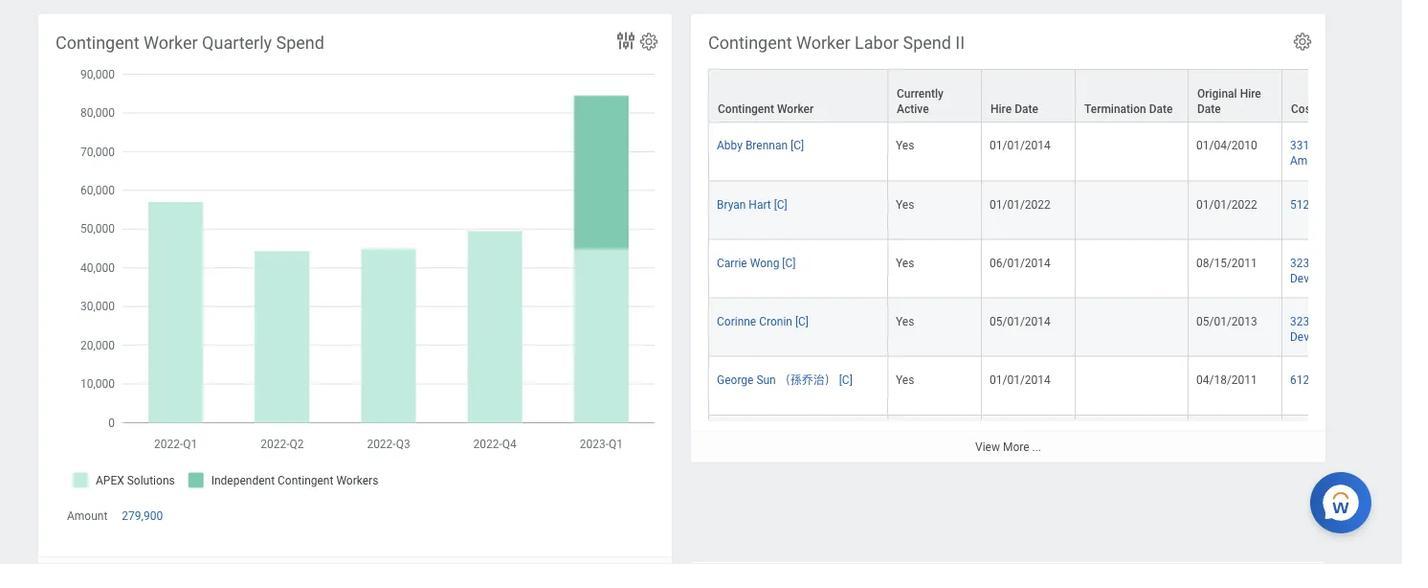 Task type: describe. For each thing, give the bounding box(es) containing it.
contingent worker column header
[[709, 69, 889, 123]]

ii
[[956, 33, 965, 53]]

system
[[1367, 373, 1403, 386]]

row containing corinne cronin [c]
[[709, 298, 1403, 356]]

（孫乔治）
[[779, 373, 837, 386]]

[c] for carrie wong [c]
[[783, 256, 796, 269]]

- for 08/15/2011
[[1351, 256, 1354, 269]]

sun
[[757, 373, 776, 386]]

carrie
[[717, 256, 748, 269]]

7 row from the top
[[709, 415, 1403, 462]]

carrie wong [c]
[[717, 256, 796, 269]]

carrie wong [c] link
[[717, 252, 796, 269]]

[c] for abby brennan [c]
[[791, 138, 805, 152]]

contingent worker quarterly spend element
[[38, 14, 672, 564]]

date for hire date
[[1015, 102, 1039, 116]]

33100 global support 
[[1291, 138, 1403, 167]]

active
[[897, 102, 929, 116]]

product for 05/01/2013
[[1357, 314, 1397, 328]]

george sun （孫乔治） [c] link
[[717, 369, 853, 386]]

bryan hart [c]
[[717, 197, 788, 210]]

row containing bryan hart [c]
[[709, 181, 1403, 239]]

contingent for contingent worker quarterly spend
[[56, 33, 139, 53]]

termination date column header
[[1076, 69, 1189, 123]]

original hire date column header
[[1189, 69, 1283, 123]]

61210 internal system link
[[1291, 369, 1403, 386]]

hire inside column header
[[991, 102, 1012, 116]]

33100 global support link
[[1291, 135, 1403, 167]]

32300 for 08/15/2011
[[1291, 256, 1323, 269]]

currently active button
[[889, 70, 982, 121]]

date inside original hire date
[[1198, 102, 1222, 116]]

05/01/2013
[[1197, 314, 1258, 328]]

worker for quarterly
[[144, 33, 198, 53]]

development for 05/01/2013
[[1291, 330, 1358, 343]]

01/04/2010
[[1197, 138, 1258, 152]]

termination
[[1085, 102, 1147, 116]]

yes for george sun （孫乔治） [c]
[[896, 373, 915, 386]]

04/18/2011
[[1197, 373, 1258, 386]]

[c] for bryan hart [c]
[[774, 197, 788, 210]]

currently
[[897, 87, 944, 100]]

abby brennan [c] link
[[717, 135, 805, 152]]

configure contingent worker quarterly spend image
[[639, 31, 660, 52]]

[c] for corinne cronin [c]
[[796, 314, 809, 328]]

labor
[[855, 33, 899, 53]]

worker for labor
[[797, 33, 851, 53]]

worker inside popup button
[[778, 102, 814, 116]]

date for termination date
[[1150, 102, 1173, 116]]

corinne cronin [c]
[[717, 314, 809, 328]]

george sun （孫乔治） [c]
[[717, 373, 853, 386]]

support
[[1361, 138, 1402, 152]]

more
[[1003, 440, 1030, 454]]

2 01/01/2022 from the left
[[1197, 197, 1258, 210]]

01/01/2014 for 04/18/2011
[[990, 373, 1051, 386]]

61210 internal system
[[1291, 373, 1403, 386]]

08/15/2011
[[1197, 256, 1258, 269]]

cost center
[[1292, 102, 1353, 116]]

spend for labor
[[903, 33, 952, 53]]

row containing george sun （孫乔治） [c]
[[709, 356, 1403, 415]]

george
[[717, 373, 754, 386]]

- for 05/01/2013
[[1351, 314, 1354, 328]]

51220
[[1291, 197, 1323, 210]]

yes for bryan hart [c]
[[896, 197, 915, 210]]

32300 r&d - product development link for 08/15/2011
[[1291, 252, 1397, 284]]

32300 r&d - product development for 08/15/2011
[[1291, 256, 1397, 284]]

original hire date button
[[1189, 70, 1282, 121]]

cronin
[[760, 314, 793, 328]]

center
[[1318, 102, 1353, 116]]

1 yes from the top
[[896, 138, 915, 152]]

contingent worker labor spend ii element
[[691, 14, 1403, 564]]

r&d for 05/01/2013
[[1326, 314, 1348, 328]]

bryan
[[717, 197, 746, 210]]

32300 r&d - product development for 05/01/2013
[[1291, 314, 1397, 343]]

global for 51220
[[1326, 197, 1359, 210]]

contingent worker button
[[710, 70, 888, 121]]

hire date button
[[983, 70, 1075, 121]]

configure and view chart data image
[[615, 29, 638, 52]]



Task type: locate. For each thing, give the bounding box(es) containing it.
1 development from the top
[[1291, 271, 1358, 284]]

original
[[1198, 87, 1238, 100]]

spend right quarterly
[[276, 33, 325, 53]]

1 horizontal spatial spend
[[903, 33, 952, 53]]

279,900 button
[[122, 508, 166, 524]]

01/01/2014 down 05/01/2014
[[990, 373, 1051, 386]]

currently active column header
[[889, 69, 983, 123]]

original hire date
[[1198, 87, 1262, 116]]

2 yes from the top
[[896, 197, 915, 210]]

1 vertical spatial development
[[1291, 330, 1358, 343]]

01/01/2022 up 06/01/2014
[[990, 197, 1051, 210]]

[c] right （孫乔治）
[[840, 373, 853, 386]]

0 vertical spatial 32300
[[1291, 256, 1323, 269]]

global for 33100
[[1326, 138, 1359, 152]]

0 horizontal spatial 01/01/2022
[[990, 197, 1051, 210]]

hire right "original" on the right top
[[1241, 87, 1262, 100]]

corinne
[[717, 314, 757, 328]]

2 development from the top
[[1291, 330, 1358, 343]]

view more ...
[[976, 440, 1042, 454]]

cell
[[1076, 122, 1189, 181], [1076, 181, 1189, 239], [1076, 239, 1189, 298], [1076, 298, 1189, 356], [1076, 356, 1189, 415], [709, 415, 889, 462], [889, 415, 983, 462], [983, 415, 1076, 462], [1076, 415, 1189, 462], [1189, 415, 1283, 462], [1283, 415, 1403, 462]]

worker
[[144, 33, 198, 53], [797, 33, 851, 53], [778, 102, 814, 116]]

- up 61210 internal system link
[[1351, 314, 1354, 328]]

1 vertical spatial 32300 r&d - product development link
[[1291, 310, 1397, 343]]

05/01/2014
[[990, 314, 1051, 328]]

worker left labor on the right top
[[797, 33, 851, 53]]

contingent for contingent worker labor spend ii
[[709, 33, 792, 53]]

32300 r&d - product development link for 05/01/2013
[[1291, 310, 1397, 343]]

1 vertical spatial -
[[1351, 314, 1354, 328]]

0 horizontal spatial hire
[[991, 102, 1012, 116]]

row
[[709, 69, 1403, 123], [709, 122, 1403, 181], [709, 181, 1403, 239], [709, 239, 1403, 298], [709, 298, 1403, 356], [709, 356, 1403, 415], [709, 415, 1403, 462]]

1 vertical spatial global
[[1326, 197, 1359, 210]]

5 row from the top
[[709, 298, 1403, 356]]

development up 61210
[[1291, 330, 1358, 343]]

hire date column header
[[983, 69, 1076, 123]]

0 vertical spatial r&d
[[1326, 256, 1348, 269]]

2 32300 r&d - product development link from the top
[[1291, 310, 1397, 343]]

0 vertical spatial 32300 r&d - product development link
[[1291, 252, 1397, 284]]

32300 r&d - product development link up 61210 internal system link
[[1291, 310, 1397, 343]]

1 date from the left
[[1015, 102, 1039, 116]]

development
[[1291, 271, 1358, 284], [1291, 330, 1358, 343]]

[c] inside george sun （孫乔治） [c] link
[[840, 373, 853, 386]]

corinne cronin [c] link
[[717, 310, 809, 328]]

spend
[[276, 33, 325, 53], [903, 33, 952, 53]]

view more ... link
[[691, 431, 1326, 462]]

32300 r&d - product development link
[[1291, 252, 1397, 284], [1291, 310, 1397, 343]]

view
[[976, 440, 1001, 454]]

abby brennan [c]
[[717, 138, 805, 152]]

0 vertical spatial 01/01/2014
[[990, 138, 1051, 152]]

product for 08/15/2011
[[1357, 256, 1397, 269]]

global right 51220
[[1326, 197, 1359, 210]]

2 - from the top
[[1351, 314, 1354, 328]]

1 vertical spatial 32300
[[1291, 314, 1323, 328]]

cost center button
[[1283, 70, 1403, 121]]

quarterly
[[202, 33, 272, 53]]

bryan hart [c] link
[[717, 193, 788, 210]]

0 horizontal spatial date
[[1015, 102, 1039, 116]]

2 row from the top
[[709, 122, 1403, 181]]

[c] inside 'corinne cronin [c]' link
[[796, 314, 809, 328]]

32300 r&d - product development
[[1291, 256, 1397, 284], [1291, 314, 1397, 343]]

1 vertical spatial hire
[[991, 102, 1012, 116]]

date inside column header
[[1015, 102, 1039, 116]]

32300 r&d - product development up 61210 internal system link
[[1291, 314, 1397, 343]]

01/01/2014
[[990, 138, 1051, 152], [990, 373, 1051, 386]]

32300 down 51220
[[1291, 256, 1323, 269]]

currently active
[[897, 87, 944, 116]]

[c] inside 'bryan hart [c]' link
[[774, 197, 788, 210]]

01/01/2022 up 08/15/2011
[[1197, 197, 1258, 210]]

global inside 33100 global support
[[1326, 138, 1359, 152]]

contingent worker
[[718, 102, 814, 116]]

cost
[[1292, 102, 1316, 116]]

r&d
[[1326, 256, 1348, 269], [1326, 314, 1348, 328]]

date
[[1015, 102, 1039, 116], [1150, 102, 1173, 116], [1198, 102, 1222, 116]]

worker left quarterly
[[144, 33, 198, 53]]

2 32300 from the top
[[1291, 314, 1323, 328]]

configure contingent worker labor spend ii image
[[1293, 31, 1314, 52]]

amount
[[67, 509, 108, 522]]

hire
[[1241, 87, 1262, 100], [991, 102, 1012, 116]]

global right 33100
[[1326, 138, 1359, 152]]

[c] right brennan
[[791, 138, 805, 152]]

[c] right cronin
[[796, 314, 809, 328]]

01/01/2022
[[990, 197, 1051, 210], [1197, 197, 1258, 210]]

06/01/2014
[[990, 256, 1051, 269]]

32300 r&d - product development down 51220 global finance
[[1291, 256, 1397, 284]]

0 vertical spatial global
[[1326, 138, 1359, 152]]

yes for corinne cronin [c]
[[896, 314, 915, 328]]

product down 'finance'
[[1357, 256, 1397, 269]]

3 date from the left
[[1198, 102, 1222, 116]]

yes
[[896, 138, 915, 152], [896, 197, 915, 210], [896, 256, 915, 269], [896, 314, 915, 328], [896, 373, 915, 386]]

internal
[[1326, 373, 1365, 386]]

[c] right wong
[[783, 256, 796, 269]]

2 horizontal spatial date
[[1198, 102, 1222, 116]]

2 spend from the left
[[903, 33, 952, 53]]

1 product from the top
[[1357, 256, 1397, 269]]

5 yes from the top
[[896, 373, 915, 386]]

0 vertical spatial hire
[[1241, 87, 1262, 100]]

32300 up 61210
[[1291, 314, 1323, 328]]

product up system
[[1357, 314, 1397, 328]]

...
[[1033, 440, 1042, 454]]

-
[[1351, 256, 1354, 269], [1351, 314, 1354, 328]]

finance
[[1361, 197, 1402, 210]]

3 yes from the top
[[896, 256, 915, 269]]

1 vertical spatial 01/01/2014
[[990, 373, 1051, 386]]

2 product from the top
[[1357, 314, 1397, 328]]

r&d for 08/15/2011
[[1326, 256, 1348, 269]]

33100
[[1291, 138, 1323, 152]]

worker up brennan
[[778, 102, 814, 116]]

2 01/01/2014 from the top
[[990, 373, 1051, 386]]

1 horizontal spatial hire
[[1241, 87, 1262, 100]]

r&d down 51220 global finance
[[1326, 256, 1348, 269]]

01/01/2014 for 01/04/2010
[[990, 138, 1051, 152]]

development down 51220
[[1291, 271, 1358, 284]]

1 vertical spatial 32300 r&d - product development
[[1291, 314, 1397, 343]]

0 vertical spatial -
[[1351, 256, 1354, 269]]

row containing currently active
[[709, 69, 1403, 123]]

hart
[[749, 197, 772, 210]]

hire date
[[991, 102, 1039, 116]]

1 vertical spatial product
[[1357, 314, 1397, 328]]

0 vertical spatial 32300 r&d - product development
[[1291, 256, 1397, 284]]

1 vertical spatial r&d
[[1326, 314, 1348, 328]]

brennan
[[746, 138, 788, 152]]

1 32300 from the top
[[1291, 256, 1323, 269]]

development for 08/15/2011
[[1291, 271, 1358, 284]]

yes for carrie wong [c]
[[896, 256, 915, 269]]

wong
[[750, 256, 780, 269]]

51220 global finance 
[[1291, 197, 1403, 210]]

global
[[1326, 138, 1359, 152], [1326, 197, 1359, 210]]

spend inside contingent worker quarterly spend element
[[276, 33, 325, 53]]

1 horizontal spatial date
[[1150, 102, 1173, 116]]

date left termination
[[1015, 102, 1039, 116]]

01/01/2014 down hire date
[[990, 138, 1051, 152]]

contingent
[[56, 33, 139, 53], [709, 33, 792, 53], [718, 102, 775, 116]]

contingent for contingent worker
[[718, 102, 775, 116]]

6 row from the top
[[709, 356, 1403, 415]]

279,900
[[122, 509, 163, 522]]

date right termination
[[1150, 102, 1173, 116]]

product
[[1357, 256, 1397, 269], [1357, 314, 1397, 328]]

[c]
[[791, 138, 805, 152], [774, 197, 788, 210], [783, 256, 796, 269], [796, 314, 809, 328], [840, 373, 853, 386]]

spend inside contingent worker labor spend ii element
[[903, 33, 952, 53]]

2 global from the top
[[1326, 197, 1359, 210]]

abby
[[717, 138, 743, 152]]

date down "original" on the right top
[[1198, 102, 1222, 116]]

spend for quarterly
[[276, 33, 325, 53]]

r&d up 61210 internal system link
[[1326, 314, 1348, 328]]

1 spend from the left
[[276, 33, 325, 53]]

0 vertical spatial development
[[1291, 271, 1358, 284]]

2 r&d from the top
[[1326, 314, 1348, 328]]

1 32300 r&d - product development from the top
[[1291, 256, 1397, 284]]

1 r&d from the top
[[1326, 256, 1348, 269]]

1 - from the top
[[1351, 256, 1354, 269]]

32300 r&d - product development link down 51220 global finance
[[1291, 252, 1397, 284]]

0 vertical spatial product
[[1357, 256, 1397, 269]]

51220 global finance link
[[1291, 193, 1403, 210]]

contingent worker quarterly spend
[[56, 33, 325, 53]]

contingent worker labor spend ii
[[709, 33, 965, 53]]

[c] inside "abby brennan [c]" link
[[791, 138, 805, 152]]

1 global from the top
[[1326, 138, 1359, 152]]

61210
[[1291, 373, 1323, 386]]

1 01/01/2014 from the top
[[990, 138, 1051, 152]]

spend left ii
[[903, 33, 952, 53]]

32300
[[1291, 256, 1323, 269], [1291, 314, 1323, 328]]

hire inside original hire date
[[1241, 87, 1262, 100]]

3 row from the top
[[709, 181, 1403, 239]]

1 01/01/2022 from the left
[[990, 197, 1051, 210]]

hire right currently active column header on the top of the page
[[991, 102, 1012, 116]]

row containing abby brennan [c]
[[709, 122, 1403, 181]]

row containing carrie wong [c]
[[709, 239, 1403, 298]]

termination date button
[[1076, 70, 1188, 121]]

1 row from the top
[[709, 69, 1403, 123]]

0 horizontal spatial spend
[[276, 33, 325, 53]]

[c] right hart
[[774, 197, 788, 210]]

- down 51220 global finance
[[1351, 256, 1354, 269]]

2 32300 r&d - product development from the top
[[1291, 314, 1397, 343]]

2 date from the left
[[1150, 102, 1173, 116]]

contingent inside popup button
[[718, 102, 775, 116]]

4 row from the top
[[709, 239, 1403, 298]]

1 32300 r&d - product development link from the top
[[1291, 252, 1397, 284]]

4 yes from the top
[[896, 314, 915, 328]]

date inside column header
[[1150, 102, 1173, 116]]

1 horizontal spatial 01/01/2022
[[1197, 197, 1258, 210]]

[c] inside carrie wong [c] link
[[783, 256, 796, 269]]

32300 for 05/01/2013
[[1291, 314, 1323, 328]]

termination date
[[1085, 102, 1173, 116]]



Task type: vqa. For each thing, say whether or not it's contained in the screenshot.
33100
yes



